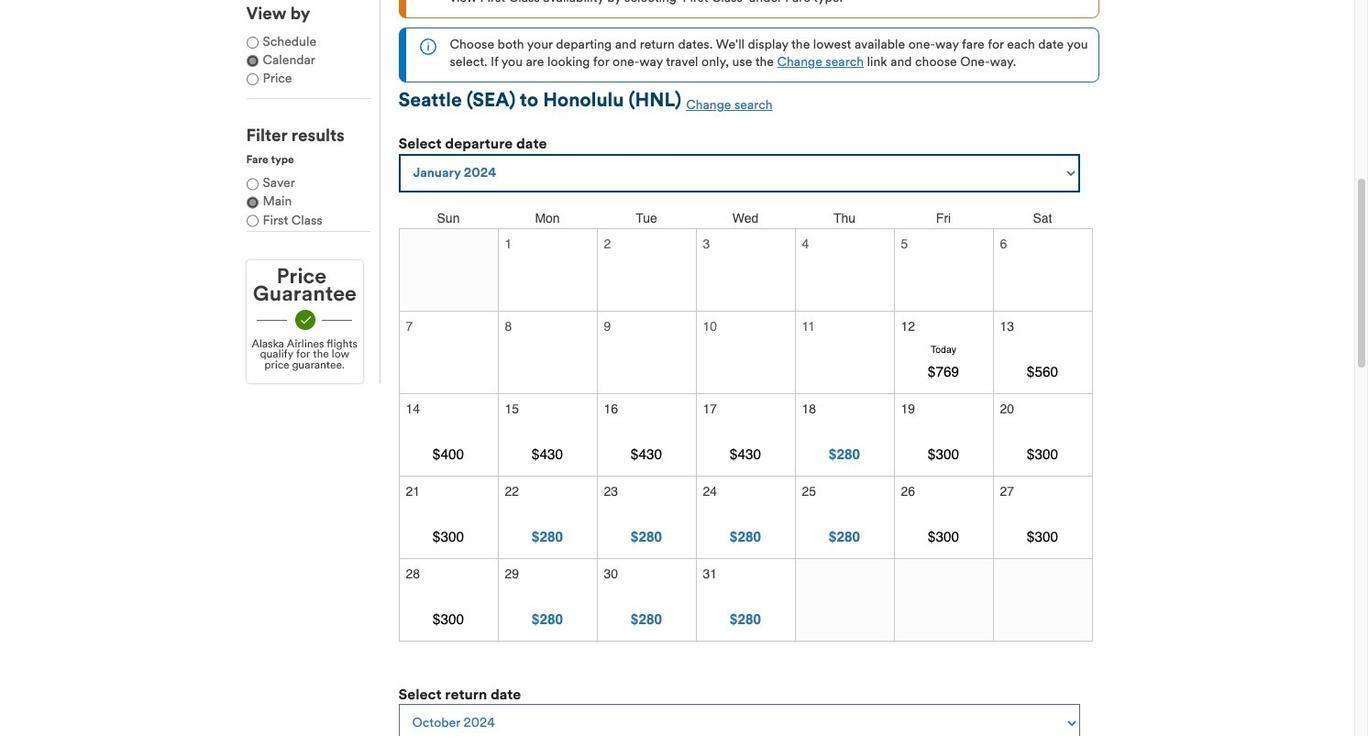 Task type: locate. For each thing, give the bounding box(es) containing it.
5 row header from the left
[[795, 210, 894, 229]]

4 row header from the left
[[696, 210, 795, 229]]

2 row from the top
[[399, 229, 1093, 312]]

row header
[[399, 210, 498, 229], [498, 210, 597, 229], [597, 210, 696, 229], [696, 210, 795, 229], [795, 210, 894, 229], [894, 210, 993, 229], [993, 210, 1092, 229]]

2 row header from the left
[[498, 210, 597, 229]]

row
[[399, 210, 1093, 229], [399, 229, 1093, 312], [399, 312, 1093, 394], [399, 394, 1093, 477], [399, 477, 1093, 559], [399, 559, 1093, 642]]

1 vertical spatial group
[[246, 146, 370, 231]]

None radio
[[246, 37, 258, 49], [246, 73, 258, 85], [246, 37, 258, 49], [246, 73, 258, 85]]

3 row header from the left
[[597, 210, 696, 229]]

1 group from the top
[[246, 6, 370, 127]]

6 row header from the left
[[894, 210, 993, 229]]

group
[[246, 6, 370, 127], [246, 146, 370, 231]]

0 vertical spatial group
[[246, 6, 370, 127]]

1 row header from the left
[[399, 210, 498, 229]]

None radio
[[246, 55, 258, 67], [246, 175, 258, 193], [246, 193, 258, 212], [246, 212, 258, 230], [246, 55, 258, 67], [246, 175, 258, 193], [246, 193, 258, 212], [246, 212, 258, 230]]

6 row from the top
[[399, 559, 1093, 642]]

grid
[[398, 210, 1093, 642]]



Task type: describe. For each thing, give the bounding box(es) containing it.
7 row header from the left
[[993, 210, 1092, 229]]

alaska airlines flights qualify for our price guarantee image
[[246, 260, 363, 378]]

3 row from the top
[[399, 312, 1093, 394]]

4 row from the top
[[399, 394, 1093, 477]]

2 group from the top
[[246, 146, 370, 231]]

1 row from the top
[[399, 210, 1093, 229]]

5 row from the top
[[399, 477, 1093, 559]]



Task type: vqa. For each thing, say whether or not it's contained in the screenshot.
This 60k bonus mile offer is a trip. "element"
no



